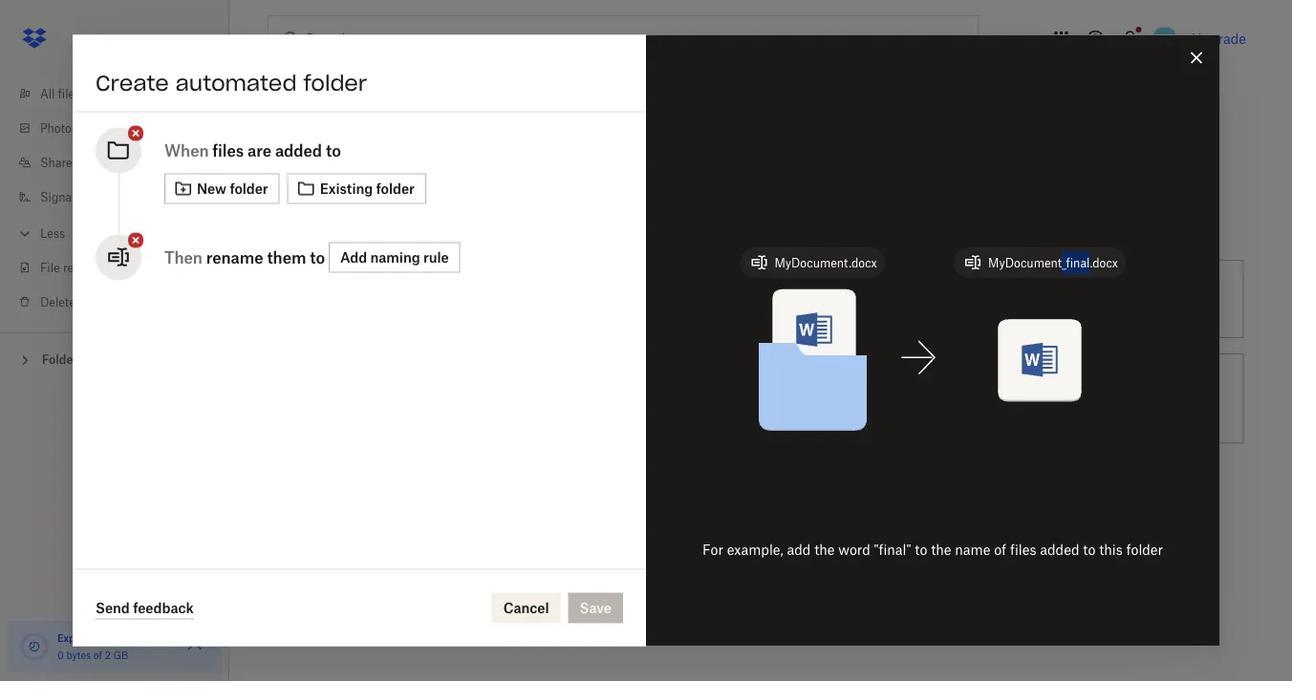Task type: vqa. For each thing, say whether or not it's contained in the screenshot.
the rename
yes



Task type: describe. For each thing, give the bounding box(es) containing it.
rename
[[206, 248, 263, 267]]

a for file
[[727, 380, 735, 396]]

convert
[[823, 380, 871, 396]]

click to watch a demo video image
[[410, 96, 433, 119]]

format
[[761, 380, 804, 396]]

deleted
[[40, 295, 82, 309]]

example,
[[727, 542, 784, 558]]

when
[[164, 141, 209, 160]]

set a rule that renames files button
[[591, 252, 921, 346]]

set
[[676, 291, 697, 307]]

for example, add the word "final" to the name of files added to this folder
[[703, 542, 1163, 558]]

file
[[40, 260, 60, 275]]

mydocument _final .docx
[[988, 256, 1118, 270]]

to right them
[[310, 248, 325, 267]]

create automated folder dialog
[[73, 35, 1220, 647]]

signatures
[[40, 190, 99, 204]]

new
[[197, 181, 227, 197]]

less
[[40, 226, 65, 240]]

shared link
[[15, 145, 229, 180]]

deleted files
[[40, 295, 108, 309]]

choose
[[676, 380, 723, 396]]

existing folder button
[[287, 173, 426, 204]]

of inside explore free features 0 bytes of 2 gb
[[93, 650, 102, 661]]

send feedback
[[96, 600, 194, 616]]

videos
[[676, 401, 716, 417]]

file requests link
[[15, 250, 229, 285]]

renames
[[769, 291, 824, 307]]

this
[[1100, 542, 1123, 558]]

less image
[[15, 224, 34, 243]]

main content containing set a rule that renames files
[[260, 138, 1292, 682]]

folders
[[42, 353, 84, 367]]

add naming rule
[[340, 249, 449, 266]]

new folder button
[[164, 173, 280, 204]]

photos link
[[15, 111, 229, 145]]

gb
[[113, 650, 128, 661]]

features
[[116, 632, 155, 644]]

mydocument
[[988, 256, 1062, 270]]

that
[[740, 291, 765, 307]]

name
[[955, 542, 991, 558]]

then rename them to
[[164, 248, 325, 267]]

rule for a
[[712, 291, 736, 307]]

to right ""final""
[[915, 542, 928, 558]]

shared
[[40, 155, 79, 170]]

requests
[[63, 260, 110, 275]]

files inside button
[[827, 291, 854, 307]]

files right name
[[1010, 542, 1037, 558]]

explore free features 0 bytes of 2 gb
[[57, 632, 155, 661]]

files are added to
[[212, 141, 341, 160]]

naming
[[370, 249, 420, 266]]

bytes
[[66, 650, 91, 661]]

choose a file format to convert videos to button
[[591, 346, 921, 451]]

.docx
[[1090, 256, 1118, 270]]

all files
[[40, 87, 80, 101]]

1 vertical spatial added
[[1040, 542, 1080, 558]]

mydocument.docx
[[775, 256, 877, 270]]

add naming rule button
[[329, 242, 460, 273]]

file
[[738, 380, 758, 396]]

to right format
[[807, 380, 820, 396]]

automations
[[268, 92, 407, 119]]

then
[[164, 248, 203, 267]]

_final
[[1062, 256, 1090, 270]]



Task type: locate. For each thing, give the bounding box(es) containing it.
1 vertical spatial of
[[93, 650, 102, 661]]

of
[[994, 542, 1007, 558], [93, 650, 102, 661]]

automated
[[176, 69, 297, 96]]

add
[[340, 249, 367, 266]]

files down 'mydocument.docx'
[[827, 291, 854, 307]]

create
[[96, 69, 169, 96]]

unzip files button
[[921, 346, 1252, 451]]

0 horizontal spatial of
[[93, 650, 102, 661]]

dropbox image
[[15, 19, 54, 57]]

files right deleted
[[86, 295, 108, 309]]

to left this
[[1083, 542, 1096, 558]]

0 horizontal spatial rule
[[423, 249, 449, 266]]

existing
[[320, 181, 373, 197]]

0 vertical spatial added
[[275, 141, 322, 160]]

list containing all files
[[0, 65, 229, 333]]

"final"
[[874, 542, 911, 558]]

1 horizontal spatial a
[[727, 380, 735, 396]]

1 vertical spatial a
[[727, 380, 735, 396]]

2
[[105, 650, 111, 661]]

set a rule that renames files
[[676, 291, 854, 307]]

new folder
[[197, 181, 268, 197]]

folder right this
[[1127, 542, 1163, 558]]

1 horizontal spatial added
[[1040, 542, 1080, 558]]

0 vertical spatial rule
[[423, 249, 449, 266]]

a right set
[[701, 291, 708, 307]]

folder right existing
[[376, 181, 415, 197]]

added left this
[[1040, 542, 1080, 558]]

deleted files link
[[15, 285, 229, 319]]

word
[[839, 542, 871, 558]]

explore
[[57, 632, 93, 644]]

2 the from the left
[[931, 542, 952, 558]]

files left are
[[212, 141, 244, 160]]

cancel button
[[492, 593, 561, 624]]

files
[[58, 87, 80, 101], [212, 141, 244, 160], [827, 291, 854, 307], [86, 295, 108, 309], [1047, 390, 1073, 407], [1010, 542, 1037, 558]]

0 horizontal spatial added
[[275, 141, 322, 160]]

feedback
[[133, 600, 194, 616]]

0
[[57, 650, 64, 661]]

1 vertical spatial rule
[[712, 291, 736, 307]]

a left file
[[727, 380, 735, 396]]

rule left that
[[712, 291, 736, 307]]

of inside the create automated folder dialog
[[994, 542, 1007, 558]]

them
[[267, 248, 306, 267]]

0 horizontal spatial a
[[701, 291, 708, 307]]

free
[[95, 632, 114, 644]]

list
[[0, 65, 229, 333]]

1 the from the left
[[815, 542, 835, 558]]

a inside button
[[701, 291, 708, 307]]

0 vertical spatial a
[[701, 291, 708, 307]]

folder inside the 'new folder' button
[[230, 181, 268, 197]]

upgrade link
[[1192, 30, 1246, 46]]

1 horizontal spatial rule
[[712, 291, 736, 307]]

rule inside the create automated folder dialog
[[423, 249, 449, 266]]

0 horizontal spatial the
[[815, 542, 835, 558]]

main content
[[260, 138, 1292, 682]]

are
[[248, 141, 271, 160]]

quota usage element
[[19, 632, 50, 662]]

1 horizontal spatial of
[[994, 542, 1007, 558]]

a
[[701, 291, 708, 307], [727, 380, 735, 396]]

to
[[326, 141, 341, 160], [310, 248, 325, 267], [807, 380, 820, 396], [720, 401, 732, 417], [915, 542, 928, 558], [1083, 542, 1096, 558]]

rule
[[423, 249, 449, 266], [712, 291, 736, 307]]

files right unzip
[[1047, 390, 1073, 407]]

unzip files
[[1006, 390, 1073, 407]]

folders button
[[0, 345, 229, 373]]

upgrade
[[1192, 30, 1246, 46]]

rule right naming
[[423, 249, 449, 266]]

a inside choose a file format to convert videos to
[[727, 380, 735, 396]]

photos
[[40, 121, 77, 135]]

for
[[703, 542, 723, 558]]

create automated folder
[[96, 69, 367, 96]]

folder up files are added to
[[303, 69, 367, 96]]

to right the videos
[[720, 401, 732, 417]]

all
[[40, 87, 55, 101]]

cancel
[[503, 600, 549, 617]]

0 vertical spatial of
[[994, 542, 1007, 558]]

all files link
[[15, 76, 229, 111]]

a for rule
[[701, 291, 708, 307]]

the right the add
[[815, 542, 835, 558]]

the left name
[[931, 542, 952, 558]]

existing folder
[[320, 181, 415, 197]]

added
[[275, 141, 322, 160], [1040, 542, 1080, 558]]

unzip
[[1006, 390, 1043, 407]]

choose a file format to convert videos to
[[676, 380, 871, 417]]

rule for naming
[[423, 249, 449, 266]]

to up existing
[[326, 141, 341, 160]]

files right all
[[58, 87, 80, 101]]

send
[[96, 600, 130, 616]]

send feedback button
[[96, 597, 194, 620]]

rule inside main content
[[712, 291, 736, 307]]

folder inside "existing folder" button
[[376, 181, 415, 197]]

files inside 'button'
[[1047, 390, 1073, 407]]

signatures link
[[15, 180, 229, 214]]

add
[[787, 542, 811, 558]]

of left '2'
[[93, 650, 102, 661]]

of right name
[[994, 542, 1007, 558]]

folder
[[303, 69, 367, 96], [230, 181, 268, 197], [376, 181, 415, 197], [1127, 542, 1163, 558]]

the
[[815, 542, 835, 558], [931, 542, 952, 558]]

added right are
[[275, 141, 322, 160]]

folder right new
[[230, 181, 268, 197]]

file requests
[[40, 260, 110, 275]]

1 horizontal spatial the
[[931, 542, 952, 558]]



